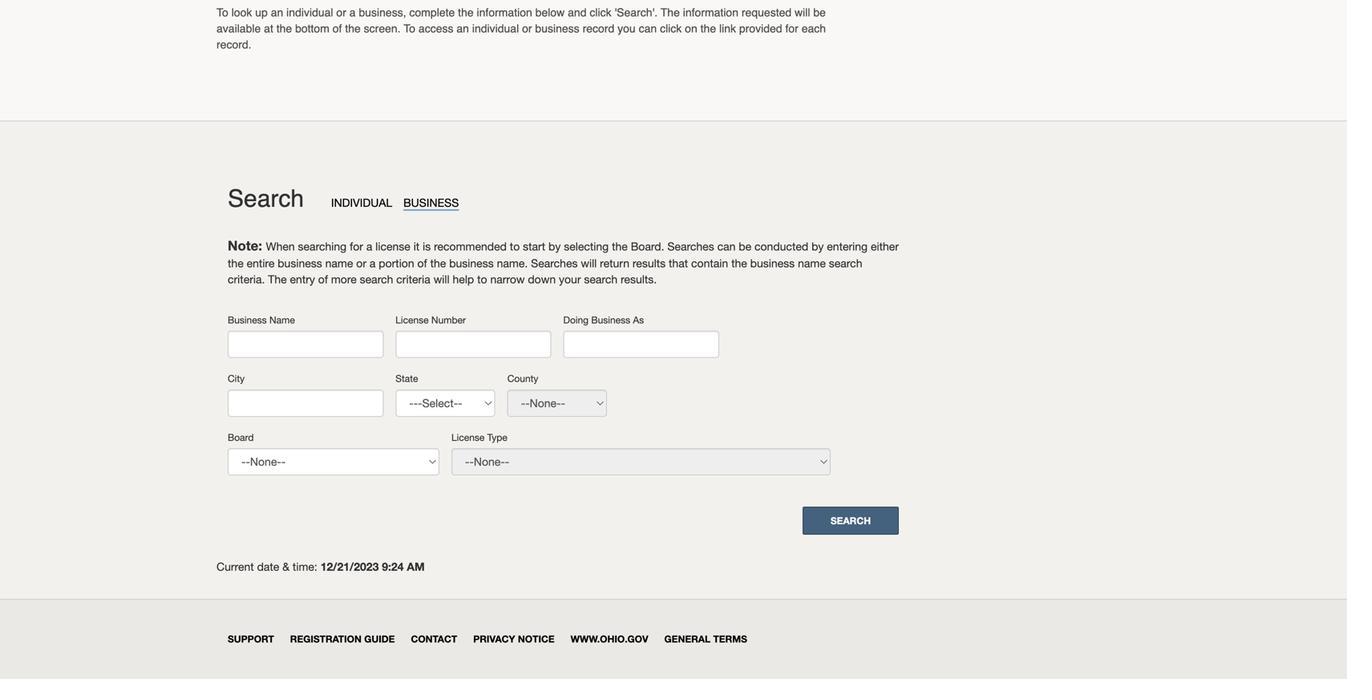 Task type: vqa. For each thing, say whether or not it's contained in the screenshot.
Alias text box
no



Task type: locate. For each thing, give the bounding box(es) containing it.
0 horizontal spatial by
[[548, 240, 561, 253]]

1 vertical spatial an
[[457, 22, 469, 35]]

can
[[639, 22, 657, 35], [717, 240, 736, 253]]

1 horizontal spatial an
[[457, 22, 469, 35]]

0 horizontal spatial searches
[[531, 257, 578, 270]]

information left below at the left top of the page
[[477, 6, 532, 19]]

2 vertical spatial or
[[356, 257, 366, 270]]

or
[[336, 6, 346, 19], [522, 22, 532, 35], [356, 257, 366, 270]]

2 horizontal spatial of
[[417, 257, 427, 270]]

at
[[264, 22, 273, 35]]

1 horizontal spatial search
[[584, 273, 618, 286]]

the down is
[[430, 257, 446, 270]]

2 vertical spatial will
[[434, 273, 450, 286]]

2 horizontal spatial will
[[795, 6, 810, 19]]

results
[[633, 257, 666, 270]]

be left conducted
[[739, 240, 751, 253]]

the
[[661, 6, 680, 19], [268, 273, 287, 286]]

or left business,
[[336, 6, 346, 19]]

0 vertical spatial of
[[333, 22, 342, 35]]

can down 'search'.
[[639, 22, 657, 35]]

registration guide
[[290, 633, 395, 645]]

an right the up in the left top of the page
[[271, 6, 283, 19]]

1 vertical spatial click
[[660, 22, 682, 35]]

registration guide link
[[290, 633, 395, 645]]

will up each
[[795, 6, 810, 19]]

search down portion
[[360, 273, 393, 286]]

criteria.
[[228, 273, 265, 286]]

an right access
[[457, 22, 469, 35]]

0 vertical spatial license
[[396, 314, 429, 326]]

0 vertical spatial for
[[785, 22, 799, 35]]

business left name
[[228, 314, 267, 326]]

can inside to look up an individual or a business, complete the information below and click 'search'. the information requested will be available at the bottom of the screen. to access an individual or business record you can click on the link provided for each record.
[[639, 22, 657, 35]]

entire
[[247, 257, 275, 270]]

business left as
[[591, 314, 630, 326]]

0 vertical spatial the
[[661, 6, 680, 19]]

name
[[325, 257, 353, 270], [798, 257, 826, 270]]

license
[[396, 314, 429, 326], [451, 432, 485, 443]]

start
[[523, 240, 545, 253]]

recommended
[[434, 240, 507, 253]]

of down is
[[417, 257, 427, 270]]

or left record
[[522, 22, 532, 35]]

business link
[[403, 196, 459, 211]]

to right help
[[477, 273, 487, 286]]

0 horizontal spatial to
[[217, 6, 228, 19]]

of right entry
[[318, 273, 328, 286]]

name up more
[[325, 257, 353, 270]]

1 horizontal spatial can
[[717, 240, 736, 253]]

board.
[[631, 240, 664, 253]]

bottom
[[295, 22, 329, 35]]

1 horizontal spatial click
[[660, 22, 682, 35]]

license left number
[[396, 314, 429, 326]]

0 vertical spatial individual
[[286, 6, 333, 19]]

narrow
[[490, 273, 525, 286]]

1 vertical spatial license
[[451, 432, 485, 443]]

1 by from the left
[[548, 240, 561, 253]]

1 horizontal spatial the
[[661, 6, 680, 19]]

entering
[[827, 240, 868, 253]]

a left portion
[[370, 257, 376, 270]]

to left access
[[404, 22, 415, 35]]

will down "selecting"
[[581, 257, 597, 270]]

for
[[785, 22, 799, 35], [350, 240, 363, 253]]

the right at
[[276, 22, 292, 35]]

your
[[559, 273, 581, 286]]

1 horizontal spatial by
[[812, 240, 824, 253]]

2 horizontal spatial business
[[591, 314, 630, 326]]

an
[[271, 6, 283, 19], [457, 22, 469, 35]]

the up return
[[612, 240, 628, 253]]

1 vertical spatial individual
[[472, 22, 519, 35]]

the right contain
[[731, 257, 747, 270]]

portion
[[379, 257, 414, 270]]

www.ohio.gov
[[571, 633, 648, 645]]

name down conducted
[[798, 257, 826, 270]]

0 horizontal spatial click
[[590, 6, 612, 19]]

for right searching
[[350, 240, 363, 253]]

individual business
[[331, 196, 459, 209]]

1 vertical spatial can
[[717, 240, 736, 253]]

when
[[266, 240, 295, 253]]

for inside when searching for a license it is recommended to start by selecting the board. searches can be conducted by entering either the entire business name or a portion of the business name. searches will return results that contain the business name search criteria. the entry of more search criteria will help to narrow down your search results.
[[350, 240, 363, 253]]

0 vertical spatial to
[[217, 6, 228, 19]]

county
[[507, 373, 538, 384]]

selecting
[[564, 240, 609, 253]]

can up contain
[[717, 240, 736, 253]]

notice
[[518, 633, 555, 645]]

0 horizontal spatial for
[[350, 240, 363, 253]]

complete
[[409, 6, 455, 19]]

contact link
[[411, 633, 457, 645]]

0 horizontal spatial the
[[268, 273, 287, 286]]

a inside to look up an individual or a business, complete the information below and click 'search'. the information requested will be available at the bottom of the screen. to access an individual or business record you can click on the link provided for each record.
[[349, 6, 356, 19]]

conducted
[[755, 240, 808, 253]]

0 horizontal spatial search
[[360, 273, 393, 286]]

current date & time: 12/21/2023 9:24 am
[[217, 560, 425, 573]]

will left help
[[434, 273, 450, 286]]

1 horizontal spatial license
[[451, 432, 485, 443]]

1 vertical spatial be
[[739, 240, 751, 253]]

to
[[510, 240, 520, 253], [477, 273, 487, 286]]

it
[[414, 240, 420, 253]]

license left type
[[451, 432, 485, 443]]

of right bottom
[[333, 22, 342, 35]]

information up link
[[683, 6, 739, 19]]

am
[[407, 560, 425, 573]]

of
[[333, 22, 342, 35], [417, 257, 427, 270], [318, 273, 328, 286]]

City text field
[[228, 390, 383, 417]]

guide
[[364, 633, 395, 645]]

1 horizontal spatial for
[[785, 22, 799, 35]]

the down entire
[[268, 273, 287, 286]]

0 horizontal spatial will
[[434, 273, 450, 286]]

0 horizontal spatial individual
[[286, 6, 333, 19]]

information
[[477, 6, 532, 19], [683, 6, 739, 19]]

0 horizontal spatial can
[[639, 22, 657, 35]]

general terms
[[664, 633, 747, 645]]

individual right access
[[472, 22, 519, 35]]

help
[[453, 273, 474, 286]]

search
[[829, 257, 862, 270], [360, 273, 393, 286], [584, 273, 618, 286]]

searches up that
[[667, 240, 714, 253]]

a left license
[[366, 240, 372, 253]]

1 vertical spatial to
[[404, 22, 415, 35]]

the right 'search'.
[[661, 6, 680, 19]]

search down return
[[584, 273, 618, 286]]

2 vertical spatial of
[[318, 273, 328, 286]]

2 horizontal spatial or
[[522, 22, 532, 35]]

License Number text field
[[396, 331, 551, 358]]

1 vertical spatial or
[[522, 22, 532, 35]]

available
[[217, 22, 261, 35]]

1 horizontal spatial name
[[798, 257, 826, 270]]

searches up down
[[531, 257, 578, 270]]

1 horizontal spatial of
[[333, 22, 342, 35]]

1 horizontal spatial information
[[683, 6, 739, 19]]

individual up bottom
[[286, 6, 333, 19]]

business up is
[[403, 196, 459, 209]]

on
[[685, 22, 697, 35]]

1 horizontal spatial business
[[403, 196, 459, 209]]

the left screen.
[[345, 22, 361, 35]]

will
[[795, 6, 810, 19], [581, 257, 597, 270], [434, 273, 450, 286]]

the inside to look up an individual or a business, complete the information below and click 'search'. the information requested will be available at the bottom of the screen. to access an individual or business record you can click on the link provided for each record.
[[661, 6, 680, 19]]

1 horizontal spatial be
[[813, 6, 826, 19]]

click
[[590, 6, 612, 19], [660, 22, 682, 35]]

9:24
[[382, 560, 404, 573]]

1 horizontal spatial searches
[[667, 240, 714, 253]]

to
[[217, 6, 228, 19], [404, 22, 415, 35]]

searches
[[667, 240, 714, 253], [531, 257, 578, 270]]

None button
[[803, 507, 899, 535]]

0 vertical spatial be
[[813, 6, 826, 19]]

0 vertical spatial can
[[639, 22, 657, 35]]

1 vertical spatial to
[[477, 273, 487, 286]]

0 horizontal spatial license
[[396, 314, 429, 326]]

search down entering
[[829, 257, 862, 270]]

results.
[[621, 273, 657, 286]]

business down below at the left top of the page
[[535, 22, 579, 35]]

1 name from the left
[[325, 257, 353, 270]]

business for doing business as
[[591, 314, 630, 326]]

1 vertical spatial searches
[[531, 257, 578, 270]]

for left each
[[785, 22, 799, 35]]

individual link
[[331, 196, 395, 209]]

0 vertical spatial to
[[510, 240, 520, 253]]

0 horizontal spatial be
[[739, 240, 751, 253]]

by right start
[[548, 240, 561, 253]]

or up more
[[356, 257, 366, 270]]

2 horizontal spatial search
[[829, 257, 862, 270]]

business up entry
[[278, 257, 322, 270]]

license type
[[451, 432, 507, 443]]

0 vertical spatial or
[[336, 6, 346, 19]]

access
[[418, 22, 453, 35]]

0 horizontal spatial or
[[336, 6, 346, 19]]

a
[[349, 6, 356, 19], [366, 240, 372, 253], [370, 257, 376, 270]]

1 vertical spatial will
[[581, 257, 597, 270]]

record
[[583, 22, 614, 35]]

click left on
[[660, 22, 682, 35]]

date
[[257, 560, 279, 573]]

business
[[403, 196, 459, 209], [228, 314, 267, 326], [591, 314, 630, 326]]

a left business,
[[349, 6, 356, 19]]

of inside to look up an individual or a business, complete the information below and click 'search'. the information requested will be available at the bottom of the screen. to access an individual or business record you can click on the link provided for each record.
[[333, 22, 342, 35]]

current
[[217, 560, 254, 573]]

click up record
[[590, 6, 612, 19]]

0 horizontal spatial an
[[271, 6, 283, 19]]

you
[[618, 22, 636, 35]]

0 horizontal spatial name
[[325, 257, 353, 270]]

1 horizontal spatial or
[[356, 257, 366, 270]]

1 vertical spatial of
[[417, 257, 427, 270]]

by left entering
[[812, 240, 824, 253]]

to left look
[[217, 6, 228, 19]]

0 vertical spatial a
[[349, 6, 356, 19]]

1 vertical spatial for
[[350, 240, 363, 253]]

searching
[[298, 240, 347, 253]]

1 vertical spatial the
[[268, 273, 287, 286]]

to up name.
[[510, 240, 520, 253]]

support
[[228, 633, 274, 645]]

be up each
[[813, 6, 826, 19]]

0 horizontal spatial of
[[318, 273, 328, 286]]

0 horizontal spatial information
[[477, 6, 532, 19]]

0 vertical spatial will
[[795, 6, 810, 19]]



Task type: describe. For each thing, give the bounding box(es) containing it.
board
[[228, 432, 254, 443]]

business down conducted
[[750, 257, 795, 270]]

screen.
[[364, 22, 401, 35]]

or inside when searching for a license it is recommended to start by selecting the board. searches can be conducted by entering either the entire business name or a portion of the business name. searches will return results that contain the business name search criteria. the entry of more search criteria will help to narrow down your search results.
[[356, 257, 366, 270]]

number
[[431, 314, 466, 326]]

license number
[[396, 314, 466, 326]]

business,
[[359, 6, 406, 19]]

1 vertical spatial a
[[366, 240, 372, 253]]

support link
[[228, 633, 274, 645]]

0 horizontal spatial to
[[477, 273, 487, 286]]

is
[[423, 240, 431, 253]]

0 vertical spatial searches
[[667, 240, 714, 253]]

name
[[269, 314, 295, 326]]

Business Name text field
[[228, 331, 383, 358]]

down
[[528, 273, 556, 286]]

type
[[487, 432, 507, 443]]

business name
[[228, 314, 295, 326]]

the right on
[[701, 22, 716, 35]]

state
[[396, 373, 418, 384]]

name.
[[497, 257, 528, 270]]

0 horizontal spatial business
[[228, 314, 267, 326]]

registration
[[290, 633, 362, 645]]

privacy
[[473, 633, 515, 645]]

and
[[568, 6, 587, 19]]

individual
[[331, 196, 392, 209]]

license for license type
[[451, 432, 485, 443]]

general terms link
[[664, 633, 747, 645]]

0 vertical spatial click
[[590, 6, 612, 19]]

privacy notice link
[[473, 633, 555, 645]]

terms
[[713, 633, 747, 645]]

doing
[[563, 314, 589, 326]]

1 horizontal spatial to
[[404, 22, 415, 35]]

either
[[871, 240, 899, 253]]

'search'.
[[615, 6, 658, 19]]

2 vertical spatial a
[[370, 257, 376, 270]]

the right complete on the left top
[[458, 6, 474, 19]]

time:
[[293, 560, 317, 573]]

to look up an individual or a business, complete the information below and click 'search'. the information requested will be available at the bottom of the screen. to access an individual or business record you can click on the link provided for each record.
[[217, 6, 826, 51]]

Doing Business As text field
[[563, 331, 719, 358]]

when searching for a license it is recommended to start by selecting the board. searches can be conducted by entering either the entire business name or a portion of the business name. searches will return results that contain the business name search criteria. the entry of more search criteria will help to narrow down your search results.
[[228, 240, 899, 286]]

contact
[[411, 633, 457, 645]]

the up the criteria.
[[228, 257, 244, 270]]

entry
[[290, 273, 315, 286]]

doing business as
[[563, 314, 644, 326]]

for inside to look up an individual or a business, complete the information below and click 'search'. the information requested will be available at the bottom of the screen. to access an individual or business record you can click on the link provided for each record.
[[785, 22, 799, 35]]

1 information from the left
[[477, 6, 532, 19]]

be inside to look up an individual or a business, complete the information below and click 'search'. the information requested will be available at the bottom of the screen. to access an individual or business record you can click on the link provided for each record.
[[813, 6, 826, 19]]

12/21/2023
[[320, 560, 379, 573]]

be inside when searching for a license it is recommended to start by selecting the board. searches can be conducted by entering either the entire business name or a portion of the business name. searches will return results that contain the business name search criteria. the entry of more search criteria will help to narrow down your search results.
[[739, 240, 751, 253]]

2 information from the left
[[683, 6, 739, 19]]

the inside when searching for a license it is recommended to start by selecting the board. searches can be conducted by entering either the entire business name or a portion of the business name. searches will return results that contain the business name search criteria. the entry of more search criteria will help to narrow down your search results.
[[268, 273, 287, 286]]

contain
[[691, 257, 728, 270]]

each
[[802, 22, 826, 35]]

more
[[331, 273, 357, 286]]

license
[[375, 240, 410, 253]]

look
[[231, 6, 252, 19]]

provided
[[739, 22, 782, 35]]

return
[[600, 257, 629, 270]]

that
[[669, 257, 688, 270]]

note:
[[228, 237, 266, 253]]

business down the "recommended"
[[449, 257, 494, 270]]

&
[[282, 560, 289, 573]]

www.ohio.gov link
[[571, 633, 648, 645]]

2 by from the left
[[812, 240, 824, 253]]

link
[[719, 22, 736, 35]]

up
[[255, 6, 268, 19]]

1 horizontal spatial to
[[510, 240, 520, 253]]

will inside to look up an individual or a business, complete the information below and click 'search'. the information requested will be available at the bottom of the screen. to access an individual or business record you can click on the link provided for each record.
[[795, 6, 810, 19]]

criteria
[[396, 273, 430, 286]]

general
[[664, 633, 711, 645]]

requested
[[742, 6, 792, 19]]

license for license number
[[396, 314, 429, 326]]

0 vertical spatial an
[[271, 6, 283, 19]]

city
[[228, 373, 245, 384]]

can inside when searching for a license it is recommended to start by selecting the board. searches can be conducted by entering either the entire business name or a portion of the business name. searches will return results that contain the business name search criteria. the entry of more search criteria will help to narrow down your search results.
[[717, 240, 736, 253]]

business inside to look up an individual or a business, complete the information below and click 'search'. the information requested will be available at the bottom of the screen. to access an individual or business record you can click on the link provided for each record.
[[535, 22, 579, 35]]

privacy notice
[[473, 633, 555, 645]]

as
[[633, 314, 644, 326]]

below
[[535, 6, 565, 19]]

2 name from the left
[[798, 257, 826, 270]]

business for individual business
[[403, 196, 459, 209]]

search
[[228, 185, 304, 212]]

1 horizontal spatial individual
[[472, 22, 519, 35]]

1 horizontal spatial will
[[581, 257, 597, 270]]

record.
[[217, 38, 251, 51]]



